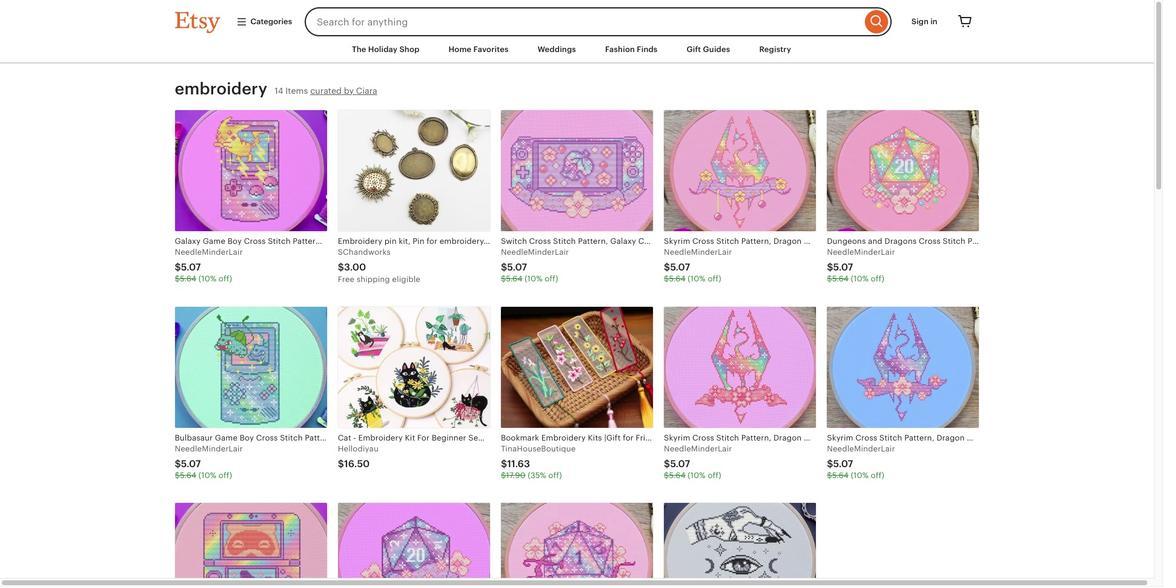 Task type: vqa. For each thing, say whether or not it's contained in the screenshot.


Task type: describe. For each thing, give the bounding box(es) containing it.
3.00
[[344, 262, 366, 273]]

dungeons and dragons cross stitch pattern, dnd cross stitch, dice cross stitch, galaxy cross stitch, snarky cross stitch, counted, funny image
[[501, 503, 653, 588]]

the holiday shop
[[352, 45, 419, 54]]

17.90
[[506, 471, 526, 480]]

finds
[[637, 45, 658, 54]]

$ inside "hellodiyau $ 16.50"
[[338, 459, 344, 470]]

curated
[[310, 86, 342, 96]]

home favorites link
[[439, 39, 518, 61]]

11.63
[[507, 459, 530, 470]]

schandworks $ 3.00 free shipping eligible
[[338, 248, 420, 284]]

registry link
[[750, 39, 800, 61]]

categories button
[[227, 11, 301, 33]]

home favorites
[[449, 45, 509, 54]]

holiday
[[368, 45, 397, 54]]

14 items curated by ciara
[[275, 86, 377, 96]]

cat - embroidery kit for beginner sewing diy craft pattern full kit w/ needle hoop image
[[338, 307, 490, 428]]

off) inside tinahouseboutique $ 11.63 $ 17.90 (35% off)
[[548, 471, 562, 480]]

gift guides
[[687, 45, 730, 54]]

by
[[344, 86, 354, 96]]

gift guides link
[[678, 39, 739, 61]]

sign in
[[912, 17, 937, 26]]

bookmark embroidery kits |gift for friends beginner embroidery kit| embroidery full kit with needlepoint hoop| diy craft kit image
[[501, 307, 653, 428]]

registry
[[759, 45, 791, 54]]

fashion finds link
[[596, 39, 667, 61]]



Task type: locate. For each thing, give the bounding box(es) containing it.
None search field
[[305, 7, 892, 36]]

favorites
[[473, 45, 509, 54]]

curated by ciara link
[[310, 86, 377, 96]]

the
[[352, 45, 366, 54]]

guides
[[703, 45, 730, 54]]

menu bar containing the holiday shop
[[153, 36, 1001, 64]]

shipping
[[357, 275, 390, 284]]

dungeons and dragons cross stitch pattern, dnd cross stitch, dice cross stitch, pastel cross stitch, d20 cross stitch, critical, pdf, dmc image
[[827, 110, 979, 231], [338, 503, 490, 588]]

the holiday shop link
[[343, 39, 429, 61]]

(10%
[[199, 274, 216, 284], [525, 274, 543, 284], [688, 274, 706, 284], [851, 274, 869, 284], [199, 471, 216, 480], [688, 471, 706, 480], [851, 471, 869, 480]]

banner containing categories
[[153, 0, 1001, 36]]

galaxy game boy cross stitch pattern, console cross stitch, pikachu cross stitch, game cross stitch, anime cross stitch, counted. pdf, dmc image
[[175, 110, 327, 231]]

fashion
[[605, 45, 635, 54]]

weddings
[[538, 45, 576, 54]]

in
[[930, 17, 937, 26]]

tinahouseboutique $ 11.63 $ 17.90 (35% off)
[[501, 445, 576, 480]]

schandworks
[[338, 248, 391, 257]]

eligible
[[392, 275, 420, 284]]

0 horizontal spatial dungeons and dragons cross stitch pattern, dnd cross stitch, dice cross stitch, pastel cross stitch, d20 cross stitch, critical, pdf, dmc image
[[338, 503, 490, 588]]

14
[[275, 86, 283, 96]]

witchy cross stitch pattern, dark cross stitch, gothic cross stitch, witchcraft cross stitch, horror cross stitch, eye cross stitch, counted image
[[664, 503, 816, 588]]

tinahouseboutique
[[501, 445, 576, 454]]

5.64
[[180, 274, 196, 284], [506, 274, 523, 284], [669, 274, 686, 284], [832, 274, 849, 284], [180, 471, 196, 480], [669, 471, 686, 480], [832, 471, 849, 480]]

needleminderlair $ 5.07 $ 5.64 (10% off)
[[175, 248, 243, 284], [501, 248, 569, 284], [664, 248, 732, 284], [827, 248, 895, 284], [175, 445, 243, 480], [664, 445, 732, 480], [827, 445, 895, 480]]

embroidery pin kit, pin for embroidery, beginner embroidery kit, handmade pin, diy gift, cross stitch pin kit image
[[338, 110, 490, 231]]

categories
[[250, 17, 292, 26]]

(35%
[[528, 471, 546, 480]]

hellodiyau $ 16.50
[[338, 445, 379, 470]]

home
[[449, 45, 471, 54]]

1 horizontal spatial dungeons and dragons cross stitch pattern, dnd cross stitch, dice cross stitch, pastel cross stitch, d20 cross stitch, critical, pdf, dmc image
[[827, 110, 979, 231]]

off)
[[219, 274, 232, 284], [545, 274, 558, 284], [708, 274, 721, 284], [871, 274, 884, 284], [219, 471, 232, 480], [548, 471, 562, 480], [708, 471, 721, 480], [871, 471, 884, 480]]

5.07
[[181, 262, 201, 273], [507, 262, 527, 273], [670, 262, 690, 273], [833, 262, 853, 273], [181, 459, 201, 470], [670, 459, 690, 470], [833, 459, 853, 470]]

hellodiyau
[[338, 445, 379, 454]]

$ inside schandworks $ 3.00 free shipping eligible
[[338, 262, 344, 273]]

0 vertical spatial dungeons and dragons cross stitch pattern, dnd cross stitch, dice cross stitch, pastel cross stitch, d20 cross stitch, critical, pdf, dmc image
[[827, 110, 979, 231]]

switch cross stitch pattern, galaxy cross stitch, gaming cross stitch, pastel cross stitch, game cross stitch, anime cross stitch, pdf image
[[501, 110, 653, 231]]

free
[[338, 275, 354, 284]]

16.50
[[344, 459, 370, 470]]

banner
[[153, 0, 1001, 36]]

needleminderlair
[[175, 248, 243, 257], [501, 248, 569, 257], [664, 248, 732, 257], [827, 248, 895, 257], [175, 445, 243, 454], [664, 445, 732, 454], [827, 445, 895, 454]]

1 vertical spatial dungeons and dragons cross stitch pattern, dnd cross stitch, dice cross stitch, pastel cross stitch, d20 cross stitch, critical, pdf, dmc image
[[338, 503, 490, 588]]

ciara
[[356, 86, 377, 96]]

items
[[286, 86, 308, 96]]

shop
[[399, 45, 419, 54]]

skyrim cross stitch pattern, dragon cross stitch, pastel cross stitch, game cross stitch, fantasy cross stitch, counted cross stitch, pdf image
[[664, 110, 816, 231], [664, 307, 816, 428], [827, 307, 979, 428]]

weddings link
[[529, 39, 585, 61]]

bulbasaur game boy cross stitch pattern, console cross stitch, galaxy cross stitch, game cross stitch, anime cross stitch, counted. pdf, dmc image
[[175, 307, 327, 428]]

$
[[175, 262, 181, 273], [338, 262, 344, 273], [501, 262, 507, 273], [664, 262, 670, 273], [827, 262, 833, 273], [175, 274, 180, 284], [501, 274, 506, 284], [664, 274, 669, 284], [827, 274, 832, 284], [175, 459, 181, 470], [338, 459, 344, 470], [501, 459, 507, 470], [664, 459, 670, 470], [827, 459, 833, 470], [175, 471, 180, 480], [501, 471, 506, 480], [664, 471, 669, 480], [827, 471, 832, 480]]

sign
[[912, 17, 929, 26]]

Search for anything text field
[[305, 7, 862, 36]]

gift
[[687, 45, 701, 54]]

sign in button
[[902, 11, 947, 33]]

fashion finds
[[605, 45, 658, 54]]

menu bar
[[153, 36, 1001, 64]]

pastel 3ds cross stitch pattern, console cross stitch, kawaii cross stitch, game cross stitch, anime cross stitch, counted cross stitch, pdf image
[[175, 503, 327, 588]]

embroidery
[[175, 79, 267, 98]]



